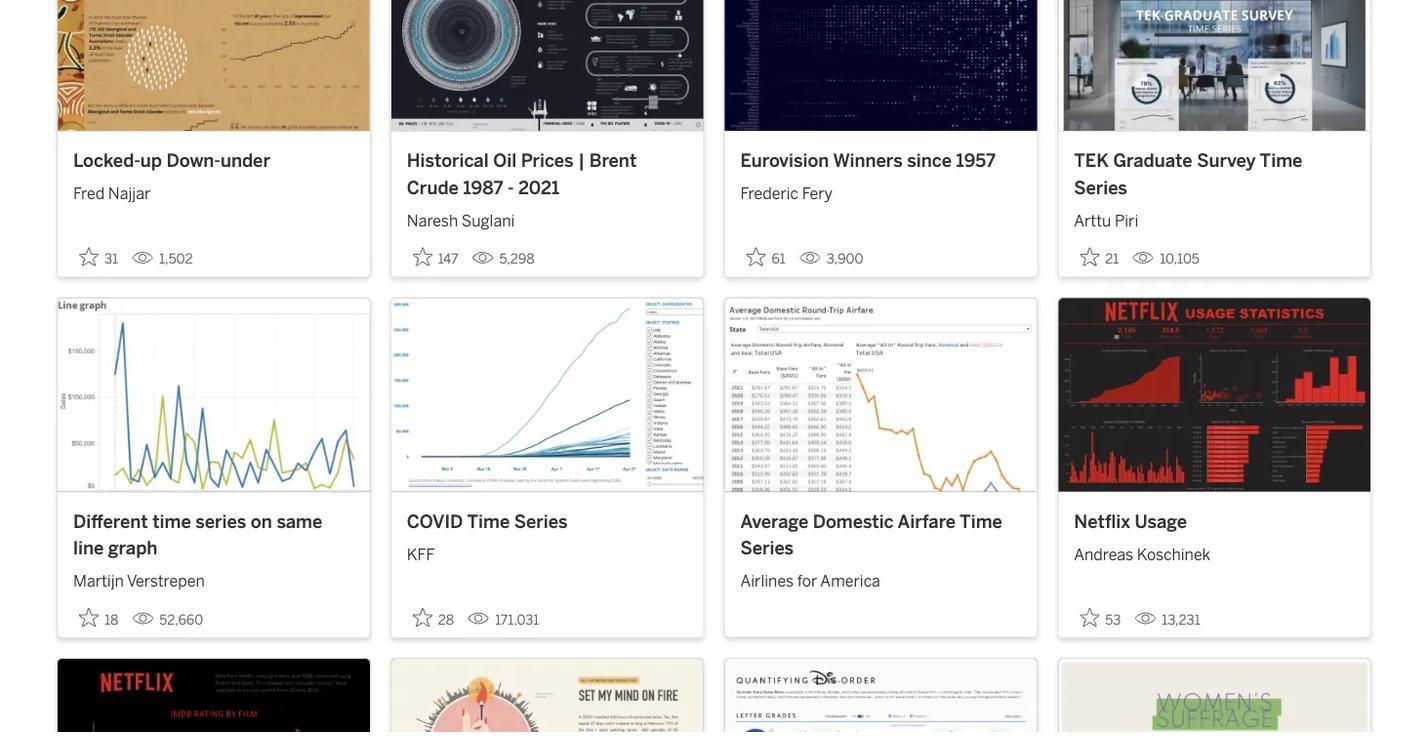 Task type: describe. For each thing, give the bounding box(es) containing it.
domestic
[[813, 511, 894, 532]]

locked-
[[73, 150, 140, 171]]

2021
[[518, 177, 560, 198]]

andreas koschinek
[[1074, 545, 1210, 564]]

average domestic airfare time series link
[[740, 508, 1021, 562]]

eurovision
[[740, 150, 829, 171]]

5,298 views element
[[464, 243, 542, 275]]

171,031
[[495, 612, 539, 628]]

1,502 views element
[[124, 243, 201, 275]]

1 vertical spatial series
[[514, 511, 568, 532]]

10,105
[[1160, 251, 1199, 267]]

workbook thumbnail image for airfare
[[725, 298, 1037, 492]]

down-
[[167, 150, 220, 171]]

up
[[140, 150, 162, 171]]

arttu piri link
[[1074, 201, 1355, 232]]

workbook thumbnail image for down-
[[58, 0, 370, 131]]

graduate
[[1113, 150, 1193, 171]]

workbook thumbnail image for series
[[58, 298, 370, 492]]

graph
[[108, 537, 157, 559]]

arttu
[[1074, 211, 1111, 230]]

add favorite button for crude
[[407, 241, 464, 273]]

Add Favorite button
[[407, 602, 460, 634]]

oil
[[493, 150, 517, 171]]

time
[[152, 511, 191, 532]]

fred najjar
[[73, 184, 151, 203]]

21
[[1105, 251, 1119, 267]]

18
[[104, 612, 118, 628]]

frederic
[[740, 184, 799, 203]]

airlines for america link
[[740, 562, 1021, 593]]

fred
[[73, 184, 105, 203]]

different time series on same line graph
[[73, 511, 322, 559]]

3,900 views element
[[791, 243, 871, 275]]

147
[[438, 251, 458, 267]]

locked-up down-under link
[[73, 147, 354, 174]]

naresh suglani link
[[407, 201, 688, 232]]

kff link
[[407, 535, 688, 566]]

53
[[1105, 612, 1121, 628]]

martijn verstrepen link
[[73, 562, 354, 593]]

28
[[438, 612, 454, 628]]

workbook thumbnail image for prices
[[391, 0, 703, 131]]

0 horizontal spatial time
[[467, 511, 510, 532]]

frederic fery
[[740, 184, 833, 203]]

|
[[578, 150, 585, 171]]

31
[[104, 251, 118, 267]]

3,900
[[827, 251, 863, 267]]

naresh suglani
[[407, 211, 515, 230]]

historical oil prices | brent crude 1987 - 2021 link
[[407, 147, 688, 201]]

brent
[[589, 150, 637, 171]]

covid time series
[[407, 511, 568, 532]]

fery
[[802, 184, 833, 203]]

arttu piri
[[1074, 211, 1138, 230]]

time for average domestic airfare time series
[[960, 511, 1002, 532]]

historical oil prices | brent crude 1987 - 2021
[[407, 150, 637, 198]]

add favorite button for line
[[73, 602, 124, 634]]

suglani
[[462, 211, 515, 230]]



Task type: vqa. For each thing, say whether or not it's contained in the screenshot.


Task type: locate. For each thing, give the bounding box(es) containing it.
series for average
[[740, 537, 794, 559]]

andreas
[[1074, 545, 1133, 564]]

on
[[251, 511, 272, 532]]

andreas koschinek link
[[1074, 535, 1355, 566]]

tek graduate survey time series
[[1074, 150, 1303, 198]]

workbook thumbnail image for survey
[[1058, 0, 1370, 131]]

Add Favorite button
[[740, 241, 791, 273]]

series for tek
[[1074, 177, 1127, 198]]

series up kff link
[[514, 511, 568, 532]]

52,660 views element
[[124, 604, 211, 636]]

1 horizontal spatial add favorite button
[[407, 241, 464, 273]]

171,031 views element
[[460, 604, 547, 636]]

crude
[[407, 177, 459, 198]]

1987
[[463, 177, 503, 198]]

netflix usage
[[1074, 511, 1187, 532]]

piri
[[1115, 211, 1138, 230]]

najjar
[[108, 184, 151, 203]]

2 vertical spatial series
[[740, 537, 794, 559]]

time inside average domestic airfare time series
[[960, 511, 1002, 532]]

tek graduate survey time series link
[[1074, 147, 1355, 201]]

series
[[196, 511, 246, 532]]

for
[[797, 572, 817, 591]]

Add Favorite button
[[407, 241, 464, 273], [73, 602, 124, 634], [1074, 602, 1127, 634]]

time inside tek graduate survey time series
[[1260, 150, 1303, 171]]

1 horizontal spatial time
[[960, 511, 1002, 532]]

different time series on same line graph link
[[73, 508, 354, 562]]

eurovision winners since 1957
[[740, 150, 995, 171]]

2 horizontal spatial series
[[1074, 177, 1127, 198]]

since
[[907, 150, 952, 171]]

2 horizontal spatial time
[[1260, 150, 1303, 171]]

average domestic airfare time series
[[740, 511, 1002, 559]]

1957
[[956, 150, 995, 171]]

13,231 views element
[[1127, 604, 1208, 636]]

series inside average domestic airfare time series
[[740, 537, 794, 559]]

time right airfare
[[960, 511, 1002, 532]]

historical
[[407, 150, 489, 171]]

series inside tek graduate survey time series
[[1074, 177, 1127, 198]]

martijn verstrepen
[[73, 572, 205, 591]]

survey
[[1197, 150, 1256, 171]]

covid time series link
[[407, 508, 688, 535]]

prices
[[521, 150, 574, 171]]

add favorite button containing 53
[[1074, 602, 1127, 634]]

same
[[277, 511, 322, 532]]

netflix usage link
[[1074, 508, 1355, 535]]

america
[[820, 572, 880, 591]]

1 horizontal spatial series
[[740, 537, 794, 559]]

frederic fery link
[[740, 174, 1021, 205]]

line
[[73, 537, 104, 559]]

average
[[740, 511, 808, 532]]

kff
[[407, 545, 435, 564]]

winners
[[833, 150, 903, 171]]

workbook thumbnail image
[[58, 0, 370, 131], [391, 0, 703, 131], [725, 0, 1037, 131], [1058, 0, 1370, 131], [58, 298, 370, 492], [391, 298, 703, 492], [725, 298, 1037, 492], [1058, 298, 1370, 492]]

0 horizontal spatial series
[[514, 511, 568, 532]]

series down tek in the right top of the page
[[1074, 177, 1127, 198]]

add favorite button down andreas
[[1074, 602, 1127, 634]]

61
[[772, 251, 786, 267]]

tek
[[1074, 150, 1109, 171]]

fred najjar link
[[73, 174, 354, 205]]

time right covid
[[467, 511, 510, 532]]

airlines for america
[[740, 572, 880, 591]]

add favorite button containing 18
[[73, 602, 124, 634]]

Add Favorite button
[[1074, 241, 1125, 273]]

add favorite button containing 147
[[407, 241, 464, 273]]

add favorite button down naresh
[[407, 241, 464, 273]]

airlines
[[740, 572, 794, 591]]

0 vertical spatial series
[[1074, 177, 1127, 198]]

usage
[[1135, 511, 1187, 532]]

airfare
[[898, 511, 956, 532]]

13,231
[[1162, 612, 1200, 628]]

5,298
[[499, 251, 535, 267]]

Add Favorite button
[[73, 241, 124, 273]]

under
[[220, 150, 270, 171]]

verstrepen
[[127, 572, 205, 591]]

workbook thumbnail image for series
[[391, 298, 703, 492]]

netflix
[[1074, 511, 1130, 532]]

-
[[507, 177, 514, 198]]

2 horizontal spatial add favorite button
[[1074, 602, 1127, 634]]

koschinek
[[1137, 545, 1210, 564]]

martijn
[[73, 572, 124, 591]]

eurovision winners since 1957 link
[[740, 147, 1021, 174]]

series
[[1074, 177, 1127, 198], [514, 511, 568, 532], [740, 537, 794, 559]]

different
[[73, 511, 148, 532]]

covid
[[407, 511, 463, 532]]

time for tek graduate survey time series
[[1260, 150, 1303, 171]]

1,502
[[159, 251, 193, 267]]

naresh
[[407, 211, 458, 230]]

locked-up down-under
[[73, 150, 270, 171]]

10,105 views element
[[1125, 243, 1207, 275]]

workbook thumbnail image for since
[[725, 0, 1037, 131]]

0 horizontal spatial add favorite button
[[73, 602, 124, 634]]

time right survey
[[1260, 150, 1303, 171]]

series down average
[[740, 537, 794, 559]]

time
[[1260, 150, 1303, 171], [467, 511, 510, 532], [960, 511, 1002, 532]]

add favorite button down martijn
[[73, 602, 124, 634]]

52,660
[[159, 612, 203, 628]]



